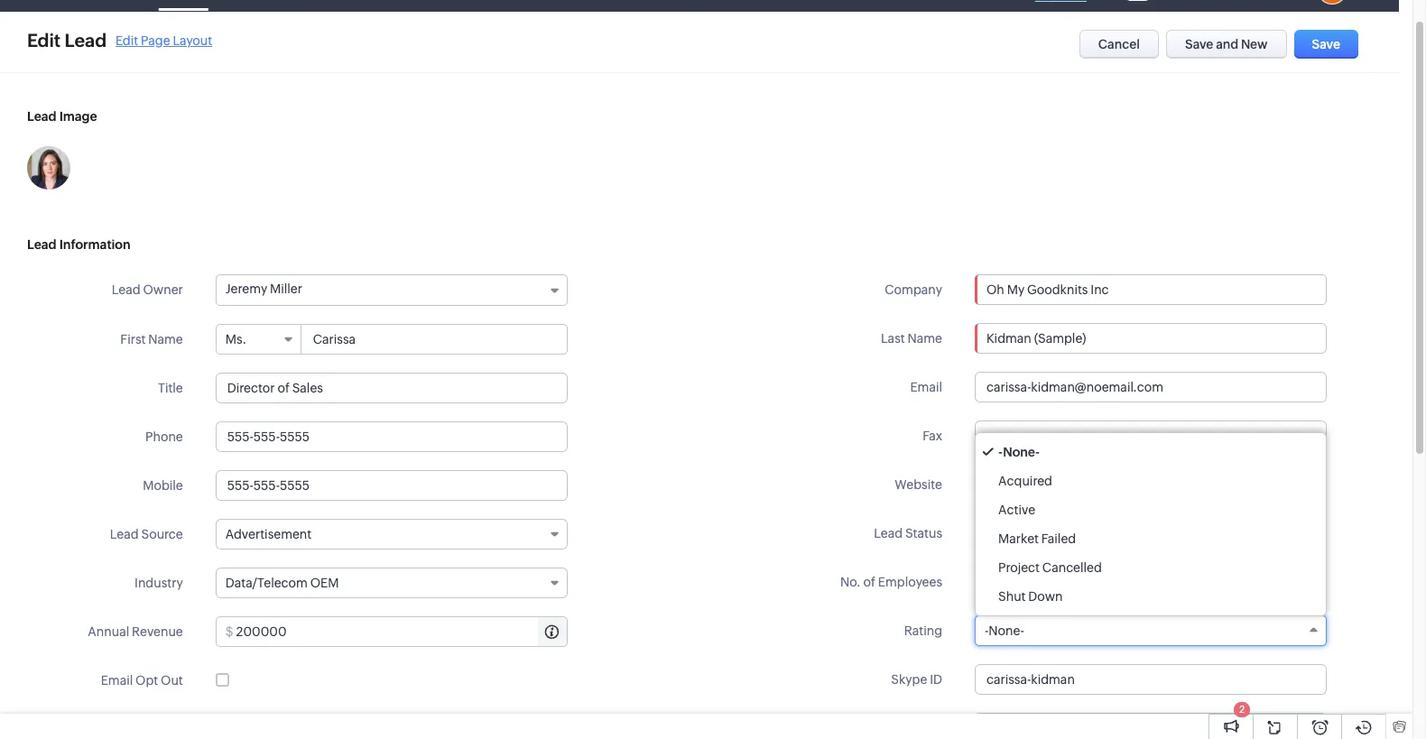 Task type: locate. For each thing, give the bounding box(es) containing it.
0 horizontal spatial -
[[985, 624, 989, 638]]

email
[[910, 380, 943, 395], [101, 674, 133, 688]]

none- up acquired
[[1003, 445, 1040, 460]]

-none-
[[999, 445, 1040, 460], [985, 624, 1025, 638]]

phone
[[145, 430, 183, 444]]

of
[[864, 575, 876, 590]]

email left opt
[[101, 674, 133, 688]]

owner
[[143, 283, 183, 297]]

lead left status
[[874, 526, 903, 541]]

save left the and
[[1186, 37, 1214, 51]]

cancel button
[[1080, 30, 1159, 59]]

email up fax
[[910, 380, 943, 395]]

1 horizontal spatial email
[[910, 380, 943, 395]]

none- inside "option"
[[1003, 445, 1040, 460]]

-
[[999, 445, 1003, 460], [985, 624, 989, 638]]

lead left owner
[[112, 283, 141, 297]]

1 vertical spatial none-
[[989, 624, 1025, 638]]

None field
[[976, 275, 1326, 304]]

shut down
[[999, 590, 1063, 604]]

acquired option
[[976, 467, 1326, 496]]

advertisement
[[225, 527, 312, 542]]

first name
[[120, 332, 183, 347]]

0 horizontal spatial save
[[1186, 37, 1214, 51]]

None text field
[[975, 323, 1327, 354], [216, 373, 568, 404], [975, 421, 1327, 451], [236, 618, 567, 646], [975, 665, 1327, 695], [975, 713, 1327, 739], [975, 323, 1327, 354], [216, 373, 568, 404], [975, 421, 1327, 451], [236, 618, 567, 646], [975, 665, 1327, 695], [975, 713, 1327, 739]]

name right last
[[908, 331, 943, 346]]

-none- inside -none- field
[[985, 624, 1025, 638]]

list box
[[976, 433, 1326, 616]]

0 horizontal spatial email
[[101, 674, 133, 688]]

none- inside field
[[989, 624, 1025, 638]]

market failed
[[999, 532, 1076, 546]]

none- down shut
[[989, 624, 1025, 638]]

0 vertical spatial -
[[999, 445, 1003, 460]]

shut
[[999, 590, 1026, 604]]

- inside "option"
[[999, 445, 1003, 460]]

lead
[[65, 30, 107, 51], [27, 109, 57, 124], [27, 237, 57, 252], [112, 283, 141, 297], [874, 526, 903, 541], [110, 527, 139, 542]]

- right rating
[[985, 624, 989, 638]]

1 horizontal spatial edit
[[116, 33, 138, 47]]

1 vertical spatial -
[[985, 624, 989, 638]]

0 vertical spatial -none-
[[999, 445, 1040, 460]]

jeremy miller
[[225, 282, 302, 296]]

lead left source
[[110, 527, 139, 542]]

setup element
[[1271, 0, 1307, 12]]

name for last name
[[908, 331, 943, 346]]

lead left 'information'
[[27, 237, 57, 252]]

edit
[[27, 30, 61, 51], [116, 33, 138, 47]]

lead left "image" at the left
[[27, 109, 57, 124]]

edit left page
[[116, 33, 138, 47]]

1 horizontal spatial name
[[908, 331, 943, 346]]

name
[[908, 331, 943, 346], [148, 332, 183, 347]]

annual revenue
[[88, 625, 183, 639]]

project cancelled option
[[976, 553, 1326, 582]]

image image
[[27, 146, 70, 190]]

-none- up acquired
[[999, 445, 1040, 460]]

1 save from the left
[[1186, 37, 1214, 51]]

none-
[[1003, 445, 1040, 460], [989, 624, 1025, 638]]

skype id
[[891, 673, 943, 687]]

employees
[[878, 575, 943, 590]]

search element
[[1160, 0, 1197, 12]]

save down profile image in the top right of the page
[[1312, 37, 1341, 51]]

- inside field
[[985, 624, 989, 638]]

-none- down shut
[[985, 624, 1025, 638]]

project
[[999, 561, 1040, 575]]

- up acquired
[[999, 445, 1003, 460]]

lead for lead image
[[27, 109, 57, 124]]

lead status
[[874, 526, 943, 541]]

lead source
[[110, 527, 183, 542]]

annual
[[88, 625, 129, 639]]

name right first
[[148, 332, 183, 347]]

2
[[1240, 704, 1245, 715]]

1 vertical spatial -none-
[[985, 624, 1025, 638]]

save for save
[[1312, 37, 1341, 51]]

save and new
[[1186, 37, 1268, 51]]

no. of employees
[[841, 575, 943, 590]]

0 vertical spatial none-
[[1003, 445, 1040, 460]]

save
[[1186, 37, 1214, 51], [1312, 37, 1341, 51]]

1 horizontal spatial -
[[999, 445, 1003, 460]]

2 save from the left
[[1312, 37, 1341, 51]]

data/telecom
[[225, 576, 308, 590]]

title
[[158, 381, 183, 395]]

0 horizontal spatial edit
[[27, 30, 61, 51]]

profile image
[[1307, 0, 1358, 11]]

revenue
[[132, 625, 183, 639]]

ms.
[[225, 332, 247, 347]]

create menu element
[[1116, 0, 1160, 11]]

1 horizontal spatial save
[[1312, 37, 1341, 51]]

id
[[930, 673, 943, 687]]

first
[[120, 332, 146, 347]]

save button
[[1294, 30, 1359, 59]]

failed
[[1042, 532, 1076, 546]]

jeremy
[[225, 282, 267, 296]]

1 vertical spatial email
[[101, 674, 133, 688]]

0 vertical spatial email
[[910, 380, 943, 395]]

rating
[[904, 624, 943, 638]]

0 horizontal spatial name
[[148, 332, 183, 347]]

edit up lead image
[[27, 30, 61, 51]]

None text field
[[976, 275, 1326, 304], [302, 325, 567, 354], [975, 372, 1327, 403], [216, 422, 568, 452], [975, 470, 1327, 500], [216, 470, 568, 501], [975, 567, 1327, 598], [976, 275, 1326, 304], [302, 325, 567, 354], [975, 372, 1327, 403], [216, 422, 568, 452], [975, 470, 1327, 500], [216, 470, 568, 501], [975, 567, 1327, 598]]



Task type: vqa. For each thing, say whether or not it's contained in the screenshot.
changed
no



Task type: describe. For each thing, give the bounding box(es) containing it.
market
[[999, 532, 1039, 546]]

data/telecom oem
[[225, 576, 339, 590]]

cancel
[[1099, 37, 1140, 51]]

Advertisement field
[[216, 519, 568, 550]]

source
[[141, 527, 183, 542]]

company
[[885, 283, 943, 297]]

oem
[[310, 576, 339, 590]]

email opt out
[[101, 674, 183, 688]]

active
[[999, 503, 1036, 517]]

acquired
[[999, 474, 1053, 488]]

edit inside the edit lead edit page layout
[[116, 33, 138, 47]]

name for first name
[[148, 332, 183, 347]]

save and new button
[[1167, 30, 1287, 59]]

email for email
[[910, 380, 943, 395]]

edit page layout link
[[116, 33, 212, 47]]

active option
[[976, 496, 1326, 525]]

project cancelled
[[999, 561, 1102, 575]]

opt
[[136, 674, 158, 688]]

status
[[905, 526, 943, 541]]

lead information
[[27, 237, 130, 252]]

save for save and new
[[1186, 37, 1214, 51]]

Ms. field
[[216, 325, 301, 354]]

-None- field
[[975, 616, 1327, 646]]

and
[[1216, 37, 1239, 51]]

industry
[[135, 576, 183, 590]]

-none- inside -none- "option"
[[999, 445, 1040, 460]]

lead for lead status
[[874, 526, 903, 541]]

lead for lead owner
[[112, 283, 141, 297]]

marketplace element
[[1234, 0, 1271, 11]]

cancelled
[[1043, 561, 1102, 575]]

-none- option
[[976, 438, 1326, 467]]

page
[[141, 33, 170, 47]]

last name
[[881, 331, 943, 346]]

fax
[[923, 429, 943, 443]]

skype
[[891, 673, 928, 687]]

new
[[1241, 37, 1268, 51]]

website
[[895, 478, 943, 492]]

Data/Telecom OEM field
[[216, 568, 568, 599]]

market failed option
[[976, 525, 1326, 553]]

no.
[[841, 575, 861, 590]]

lead left page
[[65, 30, 107, 51]]

miller
[[270, 282, 302, 296]]

last
[[881, 331, 905, 346]]

email for email opt out
[[101, 674, 133, 688]]

layout
[[173, 33, 212, 47]]

image
[[59, 109, 97, 124]]

list box containing -none-
[[976, 433, 1326, 616]]

mobile
[[143, 479, 183, 493]]

lead for lead source
[[110, 527, 139, 542]]

edit lead edit page layout
[[27, 30, 212, 51]]

lead for lead information
[[27, 237, 57, 252]]

out
[[161, 674, 183, 688]]

$
[[225, 625, 233, 639]]

down
[[1029, 590, 1063, 604]]

information
[[59, 237, 130, 252]]

lead image
[[27, 109, 97, 124]]

lead owner
[[112, 283, 183, 297]]

shut down option
[[976, 582, 1326, 611]]



